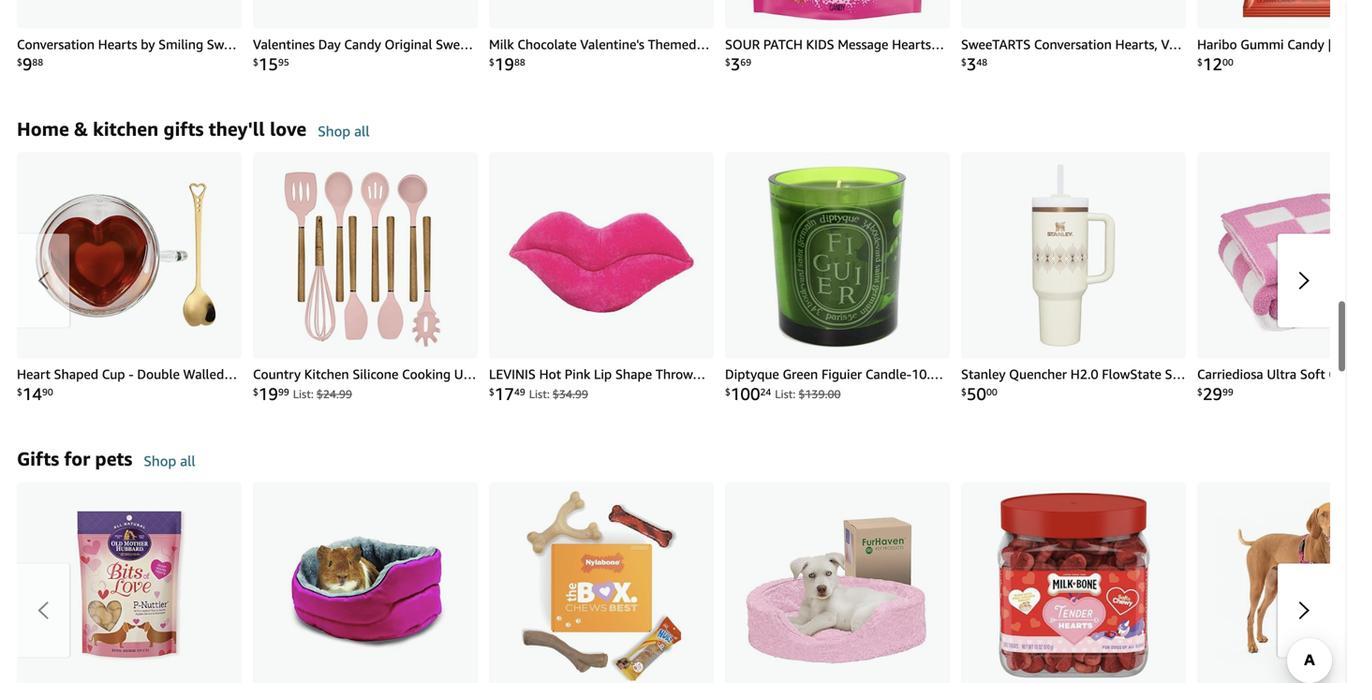 Task type: locate. For each thing, give the bounding box(es) containing it.
99 down country
[[278, 387, 289, 397]]

88 up home
[[32, 57, 43, 67]]

0 horizontal spatial 3
[[731, 54, 741, 74]]

valentines day candy original swe… $ 15 95
[[253, 36, 473, 74]]

0 vertical spatial all
[[354, 123, 370, 139]]

home & kitchen gifts they'll love
[[17, 117, 307, 140]]

1 horizontal spatial 19
[[495, 54, 515, 74]]

0 horizontal spatial list:
[[293, 388, 314, 401]]

1 horizontal spatial shop all
[[318, 123, 370, 139]]

shop all link right pets
[[144, 452, 196, 482]]

all right pets
[[180, 453, 196, 469]]

1 3 from the left
[[731, 54, 741, 74]]

1 88 from the left
[[32, 57, 43, 67]]

90
[[42, 387, 53, 397]]

2 conversation from the left
[[1035, 36, 1112, 52]]

1 previous rounded image from the top
[[37, 271, 49, 290]]

0 horizontal spatial 99
[[278, 387, 289, 397]]

3 down sweetarts
[[967, 54, 977, 74]]

day
[[318, 36, 341, 52]]

2 previous rounded image from the top
[[37, 601, 49, 620]]

$ down diptyque
[[725, 387, 731, 397]]

pink
[[565, 366, 591, 382]]

themed…
[[648, 36, 710, 52]]

shop for home & kitchen gifts they'll love
[[318, 123, 351, 139]]

0 vertical spatial shop all link
[[318, 122, 370, 152]]

$ down carriediosa
[[1198, 387, 1203, 397]]

1 horizontal spatial all
[[354, 123, 370, 139]]

$ inside heart shaped cup - double walled… $ 14 90
[[17, 387, 22, 397]]

shop all link right love
[[318, 122, 370, 152]]

1 list from the top
[[17, 0, 1348, 79]]

$ down country
[[253, 387, 259, 397]]

kitchen
[[304, 366, 349, 382]]

va
[[1336, 36, 1348, 52]]

1 horizontal spatial 3
[[967, 54, 977, 74]]

by
[[141, 36, 155, 52]]

00 inside the haribo gummi candy | va $ 12 00
[[1223, 57, 1234, 67]]

99 inside carriediosa ultra soft che $ 29 99
[[1223, 387, 1234, 397]]

$ left 48
[[962, 57, 967, 67]]

1 vertical spatial list
[[17, 152, 1348, 409]]

$ up home
[[17, 57, 22, 67]]

conversation hearts by smiling sw… $ 9 88
[[17, 36, 237, 74]]

list: right 24
[[775, 388, 796, 401]]

2 99 from the left
[[1223, 387, 1234, 397]]

list: inside diptyque green figuier candle-10.… $ 100 24 list: $139.00
[[775, 388, 796, 401]]

walled…
[[183, 366, 237, 382]]

all right love
[[354, 123, 370, 139]]

list for home & kitchen gifts they'll love
[[17, 152, 1348, 409]]

19 inside milk chocolate valentine's themed… $ 19 88
[[495, 54, 515, 74]]

list: inside country kitchen silicone cooking u… $ 19 99 list: $24.99
[[293, 388, 314, 401]]

soft
[[1301, 366, 1326, 382]]

carriediosa ultra soft che $ 29 99
[[1198, 366, 1348, 404]]

shop right love
[[318, 123, 351, 139]]

88
[[32, 57, 43, 67], [515, 57, 526, 67]]

candy for 15
[[344, 36, 381, 52]]

$ inside milk chocolate valentine's themed… $ 19 88
[[489, 57, 495, 67]]

petsafe easy walk dog harness - stop pulling & teach leash manners - prevent pulling on walks - medium, raspberry/gray image
[[1198, 482, 1348, 683]]

hearts
[[98, 36, 137, 52]]

19 inside country kitchen silicone cooking u… $ 19 99 list: $24.99
[[259, 384, 278, 404]]

swe…
[[436, 36, 473, 52]]

2 vertical spatial list
[[17, 482, 1348, 683]]

shop all right pets
[[144, 453, 196, 469]]

1 vertical spatial previous rounded image
[[37, 601, 49, 620]]

$
[[17, 57, 22, 67], [253, 57, 259, 67], [489, 57, 495, 67], [725, 57, 731, 67], [962, 57, 967, 67], [1198, 57, 1203, 67], [17, 387, 22, 397], [253, 387, 259, 397], [489, 387, 495, 397], [725, 387, 731, 397], [962, 387, 967, 397], [1198, 387, 1203, 397]]

they'll
[[209, 117, 265, 140]]

shop for gifts for pets
[[144, 453, 176, 469]]

49
[[515, 387, 526, 397]]

1 vertical spatial shop
[[144, 453, 176, 469]]

milk-bone tender hearts soft & chewy dog treats, 18 ounce image
[[962, 482, 1187, 683]]

candy inside the haribo gummi candy | va $ 12 00
[[1288, 36, 1325, 52]]

love
[[270, 117, 307, 140]]

country kitchen silicone cooking utensils, 8 pc kitchen utensil set, easy to clean wooden kitchen utensils, cooking utensil… image
[[253, 152, 478, 358]]

24
[[761, 387, 772, 397]]

carriediosa
[[1198, 366, 1264, 382]]

gifts
[[164, 117, 204, 140]]

list:
[[293, 388, 314, 401], [529, 388, 550, 401], [775, 388, 796, 401]]

2 candy from the left
[[1288, 36, 1325, 52]]

sm ultra plush oval pet bed strawberry image
[[725, 482, 950, 683]]

1 horizontal spatial candy
[[1288, 36, 1325, 52]]

kids
[[807, 36, 835, 52]]

carriediosa ultra soft checkered throw blanket 50" x 60", microfiber fuzzy fluffy checkerboard cute preppy plaid pattern kn… image
[[1198, 152, 1348, 358]]

throw…
[[656, 366, 706, 382]]

1 vertical spatial shop all link
[[144, 452, 196, 482]]

shape
[[616, 366, 652, 382]]

1 conversation from the left
[[17, 36, 95, 52]]

cup
[[102, 366, 125, 382]]

1 list: from the left
[[293, 388, 314, 401]]

list
[[17, 0, 1348, 79], [17, 152, 1348, 409], [17, 482, 1348, 683]]

1 horizontal spatial 00
[[1223, 57, 1234, 67]]

levinis hot pink lip shape throw… $ 17 49 list: $34.99
[[489, 366, 706, 404]]

19 down country
[[259, 384, 278, 404]]

conversation inside conversation hearts by smiling sw… $ 9 88
[[17, 36, 95, 52]]

list for gifts for pets
[[17, 482, 1348, 683]]

0 vertical spatial shop
[[318, 123, 351, 139]]

shop all right love
[[318, 123, 370, 139]]

next rounded image
[[1299, 601, 1310, 620]]

1 horizontal spatial list:
[[529, 388, 550, 401]]

1 horizontal spatial 99
[[1223, 387, 1234, 397]]

0 vertical spatial shop all
[[318, 123, 370, 139]]

levinis hot pink lip shape throw pillows girls valentine's day gift soft velvet decorative reversible pillow cushion for be… image
[[489, 152, 714, 358]]

sweetarts
[[962, 36, 1031, 52]]

$ down milk
[[489, 57, 495, 67]]

s…
[[1165, 366, 1186, 382]]

$ down heart
[[17, 387, 22, 397]]

|
[[1329, 36, 1332, 52]]

kaytee super sleeper cuddle-e-cup bed for pet guinea pigs, rats, chinchillas and other small animals image
[[253, 482, 478, 683]]

3 down sour
[[731, 54, 741, 74]]

candy inside 'valentines day candy original swe… $ 15 95'
[[344, 36, 381, 52]]

1 horizontal spatial 88
[[515, 57, 526, 67]]

$ left "69"
[[725, 57, 731, 67]]

shop right pets
[[144, 453, 176, 469]]

1 vertical spatial all
[[180, 453, 196, 469]]

$ left "95"
[[253, 57, 259, 67]]

all
[[354, 123, 370, 139], [180, 453, 196, 469]]

0 horizontal spatial all
[[180, 453, 196, 469]]

0 horizontal spatial 00
[[987, 387, 998, 397]]

milk chocolate valentine's themed… $ 19 88
[[489, 36, 710, 74]]

smiling
[[159, 36, 203, 52]]

3 list from the top
[[17, 482, 1348, 683]]

0 vertical spatial previous rounded image
[[37, 271, 49, 290]]

quencher
[[1010, 366, 1068, 382]]

00 for 12
[[1223, 57, 1234, 67]]

0 horizontal spatial candy
[[344, 36, 381, 52]]

2 3 from the left
[[967, 54, 977, 74]]

2 horizontal spatial list:
[[775, 388, 796, 401]]

1 horizontal spatial conversation
[[1035, 36, 1112, 52]]

2 list from the top
[[17, 152, 1348, 409]]

00
[[1223, 57, 1234, 67], [987, 387, 998, 397]]

0 horizontal spatial shop
[[144, 453, 176, 469]]

conversation left hearts,
[[1035, 36, 1112, 52]]

patch
[[764, 36, 803, 52]]

$ inside sweetarts conversation hearts, v… $ 3 48
[[962, 57, 967, 67]]

shop
[[318, 123, 351, 139], [144, 453, 176, 469]]

99 down carriediosa
[[1223, 387, 1234, 397]]

list containing 14
[[17, 152, 1348, 409]]

candy right day
[[344, 36, 381, 52]]

haribo
[[1198, 36, 1238, 52]]

1 vertical spatial 00
[[987, 387, 998, 397]]

stanley
[[962, 366, 1006, 382]]

$ down stanley
[[962, 387, 967, 397]]

pets
[[95, 447, 132, 470]]

shop all link
[[318, 122, 370, 152], [144, 452, 196, 482]]

0 vertical spatial 00
[[1223, 57, 1234, 67]]

2 88 from the left
[[515, 57, 526, 67]]

list: down kitchen
[[293, 388, 314, 401]]

$ down haribo
[[1198, 57, 1203, 67]]

1 vertical spatial shop all
[[144, 453, 196, 469]]

1 candy from the left
[[344, 36, 381, 52]]

h2.0
[[1071, 366, 1099, 382]]

88 down chocolate
[[515, 57, 526, 67]]

50
[[967, 384, 987, 404]]

previous rounded image
[[37, 271, 49, 290], [37, 601, 49, 620]]

1 horizontal spatial shop
[[318, 123, 351, 139]]

0 horizontal spatial shop all link
[[144, 452, 196, 482]]

shop all link for home & kitchen gifts they'll love
[[318, 122, 370, 152]]

0 horizontal spatial conversation
[[17, 36, 95, 52]]

0 vertical spatial list
[[17, 0, 1348, 79]]

00 inside the stanley quencher h2.0 flowstate s… $ 50 00
[[987, 387, 998, 397]]

0 horizontal spatial 19
[[259, 384, 278, 404]]

00 down haribo
[[1223, 57, 1234, 67]]

2 list: from the left
[[529, 388, 550, 401]]

list: for 19
[[293, 388, 314, 401]]

candy left | on the right of page
[[1288, 36, 1325, 52]]

19
[[495, 54, 515, 74], [259, 384, 278, 404]]

candy
[[344, 36, 381, 52], [1288, 36, 1325, 52]]

conversation
[[17, 36, 95, 52], [1035, 36, 1112, 52]]

3
[[731, 54, 741, 74], [967, 54, 977, 74]]

0 vertical spatial 19
[[495, 54, 515, 74]]

candy for 12
[[1288, 36, 1325, 52]]

valentines
[[253, 36, 315, 52]]

1 99 from the left
[[278, 387, 289, 397]]

00 down stanley
[[987, 387, 998, 397]]

3 list: from the left
[[775, 388, 796, 401]]

69
[[741, 57, 752, 67]]

conversation up the 9
[[17, 36, 95, 52]]

list: right 49
[[529, 388, 550, 401]]

$ inside conversation hearts by smiling sw… $ 9 88
[[17, 57, 22, 67]]

shop all
[[318, 123, 370, 139], [144, 453, 196, 469]]

diptyque
[[725, 366, 780, 382]]

1 vertical spatial 19
[[259, 384, 278, 404]]

country kitchen silicone cooking u… $ 19 99 list: $24.99
[[253, 366, 477, 404]]

$ down levinis
[[489, 387, 495, 397]]

hearts…
[[892, 36, 945, 52]]

0 horizontal spatial shop all
[[144, 453, 196, 469]]

double
[[137, 366, 180, 382]]

88 inside milk chocolate valentine's themed… $ 19 88
[[515, 57, 526, 67]]

0 horizontal spatial 88
[[32, 57, 43, 67]]

19 down milk
[[495, 54, 515, 74]]

12
[[1203, 54, 1223, 74]]

list: inside levinis hot pink lip shape throw… $ 17 49 list: $34.99
[[529, 388, 550, 401]]

1 horizontal spatial shop all link
[[318, 122, 370, 152]]



Task type: describe. For each thing, give the bounding box(es) containing it.
nylabone dog gift box for small dogs - 3 strong chew toys and 1 dog treat - flavor variety, small/regular (4 count) image
[[489, 482, 714, 683]]

haribo gummi candy | va $ 12 00
[[1198, 36, 1348, 74]]

15
[[259, 54, 278, 74]]

$ inside the stanley quencher h2.0 flowstate s… $ 50 00
[[962, 387, 967, 397]]

cooking
[[402, 366, 451, 382]]

ultra
[[1267, 366, 1297, 382]]

message
[[838, 36, 889, 52]]

country
[[253, 366, 301, 382]]

shop all for home & kitchen gifts they'll love
[[318, 123, 370, 139]]

list containing 9
[[17, 0, 1348, 79]]

$ inside 'valentines day candy original swe… $ 15 95'
[[253, 57, 259, 67]]

3 inside sweetarts conversation hearts, v… $ 3 48
[[967, 54, 977, 74]]

sour patch kids message hearts… $ 3 69
[[725, 36, 945, 74]]

$139.00
[[799, 388, 841, 401]]

hearts,
[[1116, 36, 1158, 52]]

che
[[1329, 366, 1348, 382]]

$ inside diptyque green figuier candle-10.… $ 100 24 list: $139.00
[[725, 387, 731, 397]]

heart
[[17, 366, 50, 382]]

29
[[1203, 384, 1223, 404]]

next rounded image
[[1299, 271, 1310, 290]]

100
[[731, 384, 761, 404]]

heart shaped cup - double walled insulated glass coffee mug or tea cup - double wall glass 8oz (240ml) - clear - unique & i… image
[[17, 152, 242, 358]]

gummi
[[1241, 36, 1285, 52]]

$ inside levinis hot pink lip shape throw… $ 17 49 list: $34.99
[[489, 387, 495, 397]]

99 inside country kitchen silicone cooking u… $ 19 99 list: $24.99
[[278, 387, 289, 397]]

previous rounded image for home
[[37, 271, 49, 290]]

sweetarts conversation hearts, v… $ 3 48
[[962, 36, 1182, 74]]

88 inside conversation hearts by smiling sw… $ 9 88
[[32, 57, 43, 67]]

stanley quencher h2.0 flowstate s… $ 50 00
[[962, 366, 1186, 404]]

candle-
[[866, 366, 912, 382]]

17
[[495, 384, 515, 404]]

figuier
[[822, 366, 862, 382]]

48
[[977, 57, 988, 67]]

old mother hubbard natural crunchy dog biscuits, oven-baked healthy treats for dogs, limited-edition holiday-inspired shape… image
[[17, 482, 242, 683]]

kitchen
[[93, 117, 159, 140]]

gifts
[[17, 447, 59, 470]]

all for home & kitchen gifts they'll love
[[354, 123, 370, 139]]

shop all link for gifts for pets
[[144, 452, 196, 482]]

lip
[[594, 366, 612, 382]]

for
[[64, 447, 90, 470]]

home
[[17, 117, 69, 140]]

u…
[[454, 366, 477, 382]]

14
[[22, 384, 42, 404]]

milk
[[489, 36, 514, 52]]

sour
[[725, 36, 760, 52]]

sw…
[[207, 36, 237, 52]]

-
[[129, 366, 134, 382]]

95
[[278, 57, 289, 67]]

chocolate
[[518, 36, 577, 52]]

$ inside carriediosa ultra soft che $ 29 99
[[1198, 387, 1203, 397]]

$ inside the haribo gummi candy | va $ 12 00
[[1198, 57, 1203, 67]]

diptyque green figuier candle-10.… $ 100 24 list: $139.00
[[725, 366, 944, 404]]

original
[[385, 36, 433, 52]]

shop all for gifts for pets
[[144, 453, 196, 469]]

10.…
[[912, 366, 944, 382]]

green
[[783, 366, 818, 382]]

diptyque green figuier candle-10.2 oz, green image
[[725, 152, 950, 358]]

$24.99
[[317, 388, 352, 401]]

quencher h2.0 flowstate stainless steel vacuum insulated tumbler with lid and straw for water, iced tea or coffee image
[[962, 152, 1187, 358]]

shaped
[[54, 366, 98, 382]]

$ inside sour patch kids message hearts… $ 3 69
[[725, 57, 731, 67]]

heart shaped cup - double walled… $ 14 90
[[17, 366, 237, 404]]

levinis
[[489, 366, 536, 382]]

hot
[[539, 366, 562, 382]]

&
[[74, 117, 88, 140]]

flowstate
[[1102, 366, 1162, 382]]

list: for 100
[[775, 388, 796, 401]]

conversation inside sweetarts conversation hearts, v… $ 3 48
[[1035, 36, 1112, 52]]

valentine's
[[581, 36, 645, 52]]

previous rounded image for gifts
[[37, 601, 49, 620]]

$ inside country kitchen silicone cooking u… $ 19 99 list: $24.99
[[253, 387, 259, 397]]

$34.99
[[553, 388, 589, 401]]

gifts for pets
[[17, 447, 132, 470]]

3 inside sour patch kids message hearts… $ 3 69
[[731, 54, 741, 74]]

9
[[22, 54, 32, 74]]

silicone
[[353, 366, 399, 382]]

all for gifts for pets
[[180, 453, 196, 469]]

v…
[[1162, 36, 1182, 52]]

00 for 50
[[987, 387, 998, 397]]



Task type: vqa. For each thing, say whether or not it's contained in the screenshot.
2nd 99 from the left
yes



